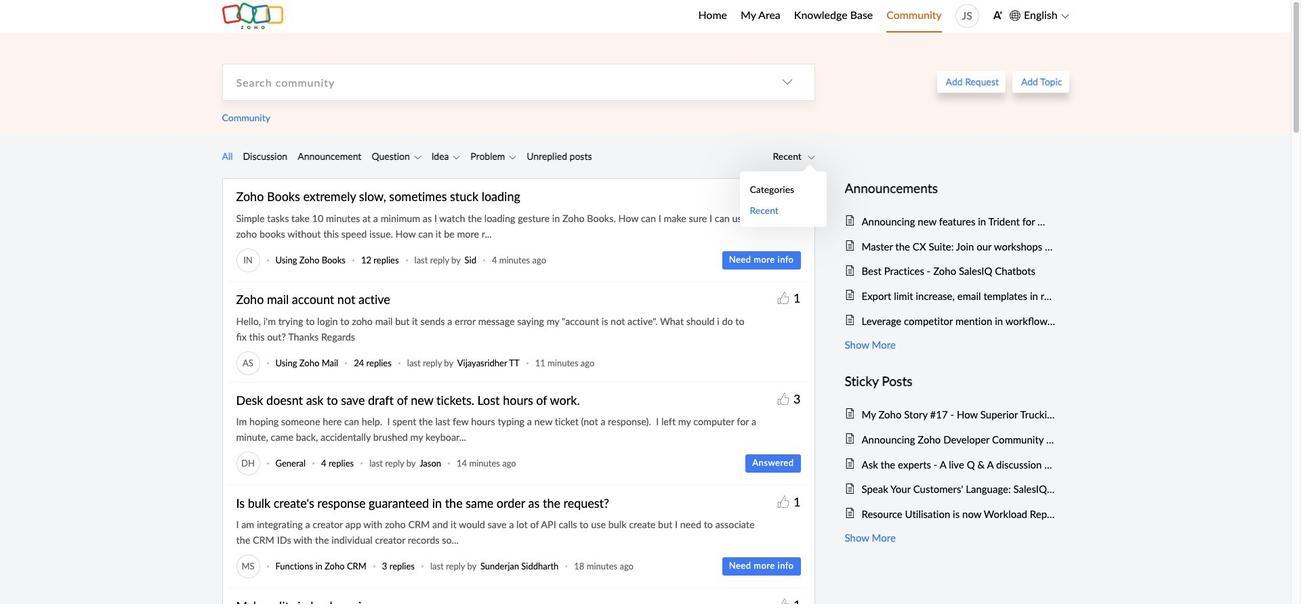 Task type: vqa. For each thing, say whether or not it's contained in the screenshot.
choose category image
yes



Task type: locate. For each thing, give the bounding box(es) containing it.
filter idea topics element
[[453, 149, 460, 164]]

tab list
[[222, 148, 592, 164]]

4 tab from the left
[[517, 148, 592, 164]]

filter problem topics element
[[509, 149, 517, 164]]

tab
[[222, 148, 233, 164], [233, 148, 288, 164], [288, 148, 362, 164], [517, 148, 592, 164]]

2 tab from the left
[[233, 148, 288, 164]]

Search community  field
[[223, 64, 760, 100]]

choose languages element
[[1010, 7, 1069, 24]]

1 vertical spatial choose category element
[[773, 150, 815, 162]]

heading
[[845, 178, 1056, 199], [845, 372, 1056, 392]]

choose category element
[[760, 64, 814, 100], [773, 150, 815, 162]]

0 vertical spatial heading
[[845, 178, 1056, 199]]

2 heading from the top
[[845, 372, 1056, 392]]

0 vertical spatial choose category element
[[760, 64, 814, 100]]

filter problem topics image
[[509, 154, 517, 161]]

filter idea topics image
[[453, 154, 460, 161]]

filter question topics image
[[414, 154, 421, 161]]

1 vertical spatial heading
[[845, 372, 1056, 392]]



Task type: describe. For each thing, give the bounding box(es) containing it.
3 tab from the left
[[288, 148, 362, 164]]

filter question topics element
[[414, 149, 421, 164]]

user preference image
[[993, 10, 1003, 20]]

user preference element
[[993, 6, 1003, 26]]

choose category image
[[808, 154, 815, 161]]

1 tab from the left
[[222, 148, 233, 164]]

choose category image
[[782, 77, 793, 88]]

1 heading from the top
[[845, 178, 1056, 199]]



